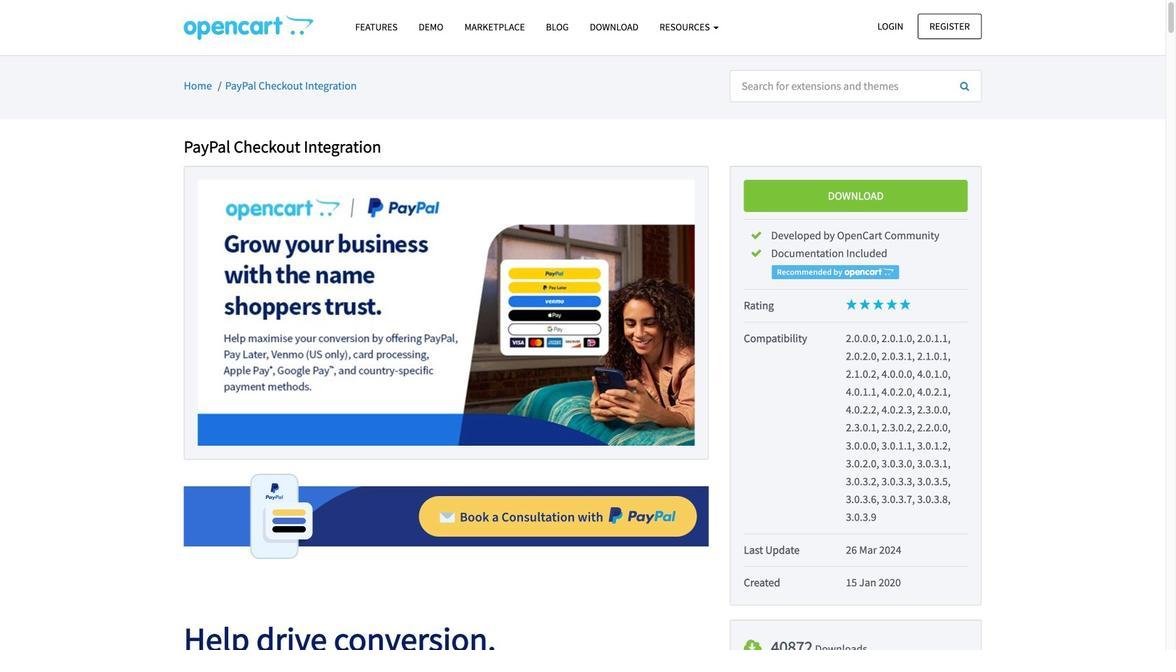 Task type: locate. For each thing, give the bounding box(es) containing it.
Search for extensions and themes text field
[[730, 70, 950, 102]]

opencart - paypal checkout integration image
[[184, 15, 313, 40]]

search image
[[961, 81, 970, 91]]

paypal checkout integration image
[[198, 180, 695, 446]]

star light image
[[846, 299, 858, 310], [860, 299, 871, 310], [873, 299, 885, 310], [887, 299, 898, 310], [900, 299, 911, 310]]

3 star light image from the left
[[873, 299, 885, 310]]



Task type: vqa. For each thing, say whether or not it's contained in the screenshot.
third star light image
yes



Task type: describe. For each thing, give the bounding box(es) containing it.
4 star light image from the left
[[887, 299, 898, 310]]

5 star light image from the left
[[900, 299, 911, 310]]

2 star light image from the left
[[860, 299, 871, 310]]

1 star light image from the left
[[846, 299, 858, 310]]

cloud download image
[[744, 639, 762, 651]]



